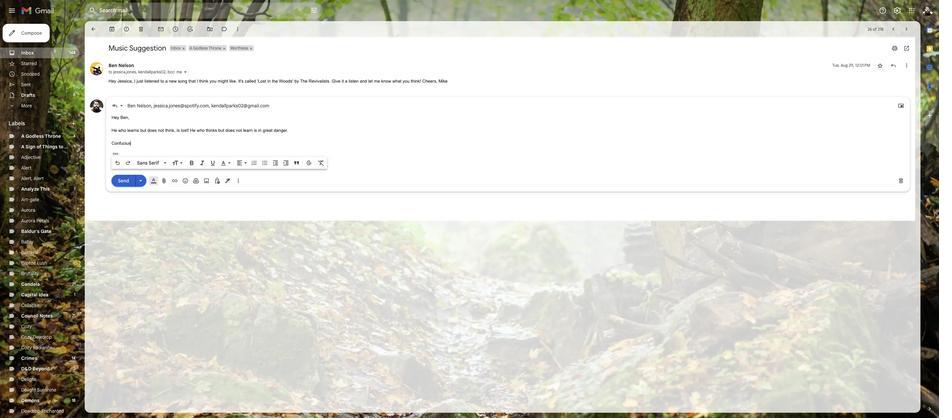 Task type: describe. For each thing, give the bounding box(es) containing it.
great
[[263, 128, 273, 133]]

think
[[199, 79, 208, 84]]

1 not from the left
[[158, 128, 164, 133]]

d&d
[[21, 367, 31, 373]]

song
[[178, 79, 187, 84]]

this
[[40, 186, 50, 192]]

newer image
[[890, 26, 897, 32]]

breeze lush
[[21, 261, 47, 267]]

0 vertical spatial to
[[109, 70, 112, 75]]

inbox for inbox link
[[21, 50, 34, 56]]

cozy for cozy link at the bottom left of the page
[[21, 324, 32, 330]]

Message Body text field
[[112, 114, 905, 147]]

jessica.jones@spotify.com
[[154, 103, 209, 109]]

he who learns but does not think, is lost! he who thinks but does not learn is in great danger.
[[112, 128, 288, 133]]

ben nelson , jessica.jones@spotify.com , kendallparks02@gmail.com
[[127, 103, 269, 109]]

cozy link
[[21, 324, 32, 330]]

more options image
[[236, 178, 240, 184]]

29,
[[849, 63, 854, 68]]

labels
[[9, 121, 25, 127]]

to inside labels navigation
[[59, 144, 63, 150]]

labels heading
[[9, 121, 70, 127]]

baldur's
[[21, 229, 40, 235]]

0 horizontal spatial me
[[176, 70, 182, 75]]

kendallparks02@gmail.com
[[211, 103, 269, 109]]

4
[[73, 134, 75, 139]]

insert signature image
[[224, 178, 231, 184]]

1 for analyze this
[[74, 187, 75, 192]]

a inside 'button'
[[190, 46, 192, 51]]

revivalists.
[[309, 79, 331, 84]]

, left bcc:
[[166, 70, 167, 75]]

main menu image
[[8, 7, 16, 15]]

music
[[109, 44, 128, 53]]

godless for a godless throne link
[[26, 133, 44, 139]]

d&d beyond
[[21, 367, 50, 373]]

aurora link
[[21, 208, 35, 214]]

1 but from the left
[[140, 128, 146, 133]]

jessica,
[[117, 79, 133, 84]]

18
[[72, 399, 75, 404]]

jessica.jones
[[113, 70, 136, 75]]

aurora petals
[[21, 218, 49, 224]]

1 for a sign of things to come
[[74, 144, 75, 149]]

snoozed link
[[21, 71, 40, 77]]

italic ‪(⌘i)‬ image
[[199, 160, 206, 166]]

a for 4
[[21, 133, 24, 139]]

cozy for cozy dewdrop
[[21, 335, 32, 341]]

crimes
[[21, 356, 37, 362]]

insert link ‪(⌘k)‬ image
[[172, 178, 178, 184]]

delight sunshine link
[[21, 388, 56, 394]]

2 not from the left
[[236, 128, 242, 133]]

and
[[360, 79, 367, 84]]

archive image
[[109, 26, 115, 32]]

2 does from the left
[[225, 128, 235, 133]]

more send options image
[[137, 178, 144, 184]]

indent more ‪(⌘])‬ image
[[283, 160, 289, 166]]

26 of 218
[[868, 27, 884, 32]]

more image
[[234, 26, 241, 32]]

let
[[368, 79, 373, 84]]

0 vertical spatial of
[[873, 27, 877, 32]]

delight for delight link
[[21, 377, 36, 383]]

1 who from the left
[[118, 128, 126, 133]]

like.
[[229, 79, 237, 84]]

to jessica.jones , kendallparks02 , bcc: me
[[109, 70, 182, 75]]

suggestion
[[129, 44, 166, 53]]

a sign of things to come link
[[21, 144, 77, 150]]

ballsy
[[21, 239, 33, 245]]

woods'
[[279, 79, 293, 84]]

inbox link
[[21, 50, 34, 56]]

analyze this
[[21, 186, 50, 192]]

remove formatting ‪(⌘\)‬ image
[[318, 160, 324, 166]]

hey for hey ben,
[[112, 115, 119, 120]]

gate
[[41, 229, 51, 235]]

inbox for inbox button at the top left of the page
[[171, 46, 181, 51]]

0 vertical spatial in
[[267, 79, 271, 84]]

search mail image
[[87, 5, 99, 17]]

toggle confidential mode image
[[214, 178, 221, 184]]

report spam image
[[123, 26, 130, 32]]

2 who from the left
[[197, 128, 205, 133]]

more button
[[0, 101, 79, 111]]

thinks
[[206, 128, 217, 133]]

of inside labels navigation
[[37, 144, 41, 150]]

cozy radiance link
[[21, 345, 52, 351]]

the
[[272, 79, 278, 84]]

compose button
[[3, 24, 50, 42]]

labels navigation
[[0, 21, 85, 419]]

21 for candela
[[72, 282, 75, 287]]

not starred image
[[877, 62, 884, 69]]

2 but from the left
[[218, 128, 224, 133]]

kendallparks02
[[138, 70, 166, 75]]

1 a from the left
[[165, 79, 168, 84]]

called
[[245, 79, 256, 84]]

lush
[[37, 261, 47, 267]]

collapse
[[21, 303, 39, 309]]

sans serif
[[137, 160, 159, 166]]

snooze image
[[172, 26, 179, 32]]

26
[[868, 27, 872, 32]]

underline ‪(⌘u)‬ image
[[210, 160, 216, 167]]

listened
[[144, 79, 159, 84]]

the
[[300, 79, 308, 84]]

notes
[[40, 314, 53, 320]]

brutality link
[[21, 271, 39, 277]]

analyze
[[21, 186, 39, 192]]

know
[[381, 79, 391, 84]]

a godless throne for a godless throne link
[[21, 133, 61, 139]]

worthless
[[230, 46, 248, 51]]

learns
[[127, 128, 139, 133]]

sans serif option
[[136, 160, 163, 166]]

0 vertical spatial dewdrop
[[33, 335, 52, 341]]

confucius
[[112, 141, 131, 146]]

demons
[[21, 398, 39, 404]]

hey ben,
[[112, 115, 129, 120]]

tue, aug 29, 12:01 pm cell
[[833, 62, 870, 69]]

back to inbox image
[[90, 26, 97, 32]]

discard draft ‪(⌘⇧d)‬ image
[[898, 178, 905, 184]]

nelson for ben nelson , jessica.jones@spotify.com , kendallparks02@gmail.com
[[137, 103, 151, 109]]

sunshine
[[37, 388, 56, 394]]

things
[[42, 144, 57, 150]]

sent link
[[21, 82, 31, 88]]

sent
[[21, 82, 31, 88]]

analyze this link
[[21, 186, 50, 192]]

delight link
[[21, 377, 36, 383]]

a godless throne link
[[21, 133, 61, 139]]

1 for capital idea
[[74, 293, 75, 298]]

collapse link
[[21, 303, 39, 309]]

betrayal link
[[21, 250, 38, 256]]

show trimmed content image
[[112, 152, 120, 156]]



Task type: locate. For each thing, give the bounding box(es) containing it.
2 vertical spatial cozy
[[21, 345, 32, 351]]

0 horizontal spatial i
[[134, 79, 135, 84]]

adjective
[[21, 155, 41, 161]]

1
[[74, 144, 75, 149], [74, 187, 75, 192], [74, 229, 75, 234], [74, 293, 75, 298]]

hey
[[109, 79, 116, 84], [112, 115, 119, 120]]

baldur's gate
[[21, 229, 51, 235]]

compose
[[21, 30, 42, 36]]

1 aurora from the top
[[21, 208, 35, 214]]

2 horizontal spatial to
[[161, 79, 164, 84]]

0 horizontal spatial nelson
[[118, 63, 134, 69]]

in inside message body 'text box'
[[258, 128, 262, 133]]

1 vertical spatial dewdrop
[[21, 409, 40, 415]]

0 horizontal spatial but
[[140, 128, 146, 133]]

throne for a godless throne 'button'
[[209, 46, 221, 51]]

0 horizontal spatial not
[[158, 128, 164, 133]]

is left lost!
[[177, 128, 180, 133]]

insert files using drive image
[[193, 178, 199, 184]]

cozy down cozy link at the bottom left of the page
[[21, 335, 32, 341]]

0 horizontal spatial godless
[[26, 133, 44, 139]]

dewdrop up radiance on the left bottom
[[33, 335, 52, 341]]

2 aurora from the top
[[21, 218, 35, 224]]

cozy dewdrop
[[21, 335, 52, 341]]

3
[[73, 367, 75, 372]]

not left think,
[[158, 128, 164, 133]]

1 vertical spatial 21
[[72, 314, 75, 319]]

of
[[873, 27, 877, 32], [37, 144, 41, 150]]

0 horizontal spatial he
[[112, 128, 117, 133]]

you right think
[[210, 79, 217, 84]]

cozy down council
[[21, 324, 32, 330]]

more
[[21, 103, 32, 109]]

Search mail text field
[[99, 7, 291, 14]]

godless inside labels navigation
[[26, 133, 44, 139]]

inbox up 'starred' link
[[21, 50, 34, 56]]

new
[[169, 79, 177, 84]]

delete image
[[138, 26, 144, 32]]

0 horizontal spatial a
[[165, 79, 168, 84]]

throne inside 'button'
[[209, 46, 221, 51]]

21 for council notes
[[72, 314, 75, 319]]

1 vertical spatial godless
[[26, 133, 44, 139]]

settings image
[[894, 7, 902, 15]]

1 vertical spatial delight
[[21, 388, 36, 394]]

type of response image
[[112, 102, 118, 109]]

1 vertical spatial ben
[[127, 103, 136, 109]]

aurora down the aurora link
[[21, 218, 35, 224]]

council
[[21, 314, 38, 320]]

me
[[176, 70, 182, 75], [374, 79, 380, 84]]

0 vertical spatial cozy
[[21, 324, 32, 330]]

1 right gate
[[74, 229, 75, 234]]

ben up the jessica.jones
[[109, 63, 117, 69]]

redo ‪(⌘y)‬ image
[[125, 160, 131, 166]]

2 delight from the top
[[21, 388, 36, 394]]

delight sunshine
[[21, 388, 56, 394]]

godless up sign
[[26, 133, 44, 139]]

1 horizontal spatial to
[[109, 70, 112, 75]]

by
[[295, 79, 299, 84]]

nelson up the jessica.jones
[[118, 63, 134, 69]]

not left learn
[[236, 128, 242, 133]]

formatting options toolbar
[[112, 157, 327, 169]]

cozy for cozy radiance
[[21, 345, 32, 351]]

6
[[73, 93, 75, 98]]

is right learn
[[254, 128, 257, 133]]

i
[[134, 79, 135, 84], [197, 79, 198, 84]]

of right 26
[[873, 27, 877, 32]]

worthless button
[[229, 45, 249, 51]]

who left learns
[[118, 128, 126, 133]]

0 horizontal spatial of
[[37, 144, 41, 150]]

0 horizontal spatial does
[[147, 128, 157, 133]]

throne inside labels navigation
[[45, 133, 61, 139]]

1 vertical spatial cozy
[[21, 335, 32, 341]]

0 vertical spatial a godless throne
[[190, 46, 221, 51]]

0 vertical spatial aurora
[[21, 208, 35, 214]]

dewdrop enchanted link
[[21, 409, 64, 415]]

you right what on the top left of the page
[[403, 79, 410, 84]]

Not starred checkbox
[[877, 62, 884, 69]]

enchanted
[[41, 409, 64, 415]]

ben for ben nelson , jessica.jones@spotify.com , kendallparks02@gmail.com
[[127, 103, 136, 109]]

danger.
[[274, 128, 288, 133]]

not
[[158, 128, 164, 133], [236, 128, 242, 133]]

alert up analyze this link
[[34, 176, 44, 182]]

218
[[878, 27, 884, 32]]

3 1 from the top
[[74, 229, 75, 234]]

labels image
[[221, 26, 228, 32]]

godless for a godless throne 'button'
[[193, 46, 208, 51]]

adjective link
[[21, 155, 41, 161]]

1 vertical spatial throne
[[45, 133, 61, 139]]

radiance
[[33, 345, 52, 351]]

tab list
[[921, 21, 939, 395]]

a godless throne down labels heading
[[21, 133, 61, 139]]

serif
[[149, 160, 159, 166]]

council notes
[[21, 314, 53, 320]]

1 does from the left
[[147, 128, 157, 133]]

ben nelson
[[109, 63, 134, 69]]

2 vertical spatial to
[[59, 144, 63, 150]]

hey inside message body 'text box'
[[112, 115, 119, 120]]

demons link
[[21, 398, 39, 404]]

0 vertical spatial 21
[[72, 282, 75, 287]]

strikethrough ‪(⌘⇧x)‬ image
[[306, 160, 312, 166]]

'lost
[[257, 79, 266, 84]]

send
[[118, 178, 129, 184]]

0 vertical spatial nelson
[[118, 63, 134, 69]]

insert emoji ‪(⌘⇧2)‬ image
[[182, 178, 189, 184]]

alert, alert
[[21, 176, 44, 182]]

1 1 from the top
[[74, 144, 75, 149]]

inbox
[[171, 46, 181, 51], [21, 50, 34, 56]]

is
[[177, 128, 180, 133], [254, 128, 257, 133]]

2 is from the left
[[254, 128, 257, 133]]

0 vertical spatial godless
[[193, 46, 208, 51]]

delight down "d&d"
[[21, 377, 36, 383]]

148
[[69, 50, 75, 55]]

to down ben nelson
[[109, 70, 112, 75]]

0 horizontal spatial throne
[[45, 133, 61, 139]]

0 horizontal spatial who
[[118, 128, 126, 133]]

0 horizontal spatial to
[[59, 144, 63, 150]]

1 horizontal spatial inbox
[[171, 46, 181, 51]]

just
[[137, 79, 143, 84]]

a godless throne inside labels navigation
[[21, 133, 61, 139]]

nelson down just on the left top of page
[[137, 103, 151, 109]]

, up just on the left top of page
[[136, 70, 137, 75]]

to right listened
[[161, 79, 164, 84]]

2 i from the left
[[197, 79, 198, 84]]

undo ‪(⌘z)‬ image
[[114, 160, 121, 166]]

starred link
[[21, 61, 37, 67]]

mark as unread image
[[158, 26, 164, 32]]

1 cozy from the top
[[21, 324, 32, 330]]

0 vertical spatial me
[[176, 70, 182, 75]]

numbered list ‪(⌘⇧7)‬ image
[[251, 160, 258, 166]]

what
[[393, 79, 402, 84]]

None search field
[[85, 3, 323, 19]]

inbox down snooze icon
[[171, 46, 181, 51]]

0 horizontal spatial ben
[[109, 63, 117, 69]]

0 vertical spatial delight
[[21, 377, 36, 383]]

0 horizontal spatial is
[[177, 128, 180, 133]]

1 horizontal spatial me
[[374, 79, 380, 84]]

cozy radiance
[[21, 345, 52, 351]]

1 horizontal spatial of
[[873, 27, 877, 32]]

1 horizontal spatial you
[[403, 79, 410, 84]]

gmail image
[[21, 4, 57, 17]]

1 horizontal spatial throne
[[209, 46, 221, 51]]

0 horizontal spatial a godless throne
[[21, 133, 61, 139]]

mike
[[439, 79, 448, 84]]

0 horizontal spatial alert
[[21, 165, 31, 171]]

throne for a godless throne link
[[45, 133, 61, 139]]

inbox button
[[170, 45, 181, 51]]

3 cozy from the top
[[21, 345, 32, 351]]

1 horizontal spatial does
[[225, 128, 235, 133]]

quote ‪(⌘⇧9)‬ image
[[293, 160, 300, 166]]

2 1 from the top
[[74, 187, 75, 192]]

1 for baldur's gate
[[74, 229, 75, 234]]

a down labels
[[21, 133, 24, 139]]

1 vertical spatial of
[[37, 144, 41, 150]]

older image
[[904, 26, 910, 32]]

delight for delight sunshine
[[21, 388, 36, 394]]

that
[[189, 79, 196, 84]]

a right it
[[345, 79, 348, 84]]

1 horizontal spatial i
[[197, 79, 198, 84]]

1 horizontal spatial a godless throne
[[190, 46, 221, 51]]

0 vertical spatial a
[[190, 46, 192, 51]]

2 he from the left
[[190, 128, 196, 133]]

aurora for aurora petals
[[21, 218, 35, 224]]

in left great
[[258, 128, 262, 133]]

bold ‪(⌘b)‬ image
[[188, 160, 195, 166]]

1 vertical spatial nelson
[[137, 103, 151, 109]]

candela
[[21, 282, 40, 288]]

add to tasks image
[[187, 26, 193, 32]]

think,
[[165, 128, 175, 133]]

1 horizontal spatial who
[[197, 128, 205, 133]]

14
[[72, 356, 75, 361]]

idea
[[39, 292, 48, 298]]

ben up ben,
[[127, 103, 136, 109]]

who left thinks
[[197, 128, 205, 133]]

listen
[[349, 79, 359, 84]]

inbox inside labels navigation
[[21, 50, 34, 56]]

but
[[140, 128, 146, 133], [218, 128, 224, 133]]

0 vertical spatial throne
[[209, 46, 221, 51]]

a left sign
[[21, 144, 24, 150]]

nelson
[[118, 63, 134, 69], [137, 103, 151, 109]]

a left new
[[165, 79, 168, 84]]

a godless throne inside 'button'
[[190, 46, 221, 51]]

2 you from the left
[[403, 79, 410, 84]]

advanced search options image
[[307, 4, 321, 17]]

1 vertical spatial alert
[[34, 176, 44, 182]]

1 horizontal spatial in
[[267, 79, 271, 84]]

baldur's gate link
[[21, 229, 51, 235]]

godless down "move to" icon
[[193, 46, 208, 51]]

who
[[118, 128, 126, 133], [197, 128, 205, 133]]

he
[[112, 128, 117, 133], [190, 128, 196, 133]]

a
[[190, 46, 192, 51], [21, 133, 24, 139], [21, 144, 24, 150]]

bulleted list ‪(⌘⇧8)‬ image
[[262, 160, 268, 166]]

1 vertical spatial to
[[161, 79, 164, 84]]

drafts
[[21, 92, 35, 98]]

1 vertical spatial a godless throne
[[21, 133, 61, 139]]

1 horizontal spatial a
[[345, 79, 348, 84]]

0 horizontal spatial inbox
[[21, 50, 34, 56]]

in
[[267, 79, 271, 84], [258, 128, 262, 133]]

sign
[[26, 144, 35, 150]]

0 horizontal spatial in
[[258, 128, 262, 133]]

1 vertical spatial hey
[[112, 115, 119, 120]]

2 a from the left
[[345, 79, 348, 84]]

2 cozy from the top
[[21, 335, 32, 341]]

1 horizontal spatial alert
[[34, 176, 44, 182]]

aurora for the aurora link
[[21, 208, 35, 214]]

1 down 4
[[74, 144, 75, 149]]

he right lost!
[[190, 128, 196, 133]]

cozy up crimes
[[21, 345, 32, 351]]

a right inbox button at the top left of the page
[[190, 46, 192, 51]]

1 vertical spatial aurora
[[21, 218, 35, 224]]

inbox inside button
[[171, 46, 181, 51]]

of right sign
[[37, 144, 41, 150]]

tue, aug 29, 12:01 pm
[[833, 63, 870, 68]]

he down hey ben,
[[112, 128, 117, 133]]

1 horizontal spatial ben
[[127, 103, 136, 109]]

0 vertical spatial alert
[[21, 165, 31, 171]]

a godless throne for a godless throne 'button'
[[190, 46, 221, 51]]

godless inside 'button'
[[193, 46, 208, 51]]

i right that
[[197, 79, 198, 84]]

aurora petals link
[[21, 218, 49, 224]]

drafts link
[[21, 92, 35, 98]]

2 21 from the top
[[72, 314, 75, 319]]

art-
[[21, 197, 30, 203]]

me left 'show details' image
[[176, 70, 182, 75]]

hey left the jessica,
[[109, 79, 116, 84]]

alert up alert,
[[21, 165, 31, 171]]

a godless throne down "move to" icon
[[190, 46, 221, 51]]

dewdrop down demons "link"
[[21, 409, 40, 415]]

a for 1
[[21, 144, 24, 150]]

move to image
[[207, 26, 213, 32]]

1 vertical spatial in
[[258, 128, 262, 133]]

a godless throne button
[[188, 45, 222, 51]]

, down listened
[[151, 103, 152, 109]]

hey for hey jessica, i just listened to a new song that i think you might like. it's called 'lost in the woods' by the revivalists. give it a listen and let me know what you think! cheers, mike
[[109, 79, 116, 84]]

does left learn
[[225, 128, 235, 133]]

gate
[[30, 197, 39, 203]]

breeze
[[21, 261, 36, 267]]

alert,
[[21, 176, 33, 182]]

1 horizontal spatial is
[[254, 128, 257, 133]]

but right thinks
[[218, 128, 224, 133]]

i left just on the left top of page
[[134, 79, 135, 84]]

aurora down art-gate
[[21, 208, 35, 214]]

1 is from the left
[[177, 128, 180, 133]]

cozy dewdrop link
[[21, 335, 52, 341]]

12:01 pm
[[855, 63, 870, 68]]

1 he from the left
[[112, 128, 117, 133]]

1 right this
[[74, 187, 75, 192]]

1 vertical spatial me
[[374, 79, 380, 84]]

1 you from the left
[[210, 79, 217, 84]]

4 1 from the top
[[74, 293, 75, 298]]

1 horizontal spatial godless
[[193, 46, 208, 51]]

throne down "move to" icon
[[209, 46, 221, 51]]

to left come
[[59, 144, 63, 150]]

21
[[72, 282, 75, 287], [72, 314, 75, 319]]

throne up the things
[[45, 133, 61, 139]]

insert photo image
[[203, 178, 210, 184]]

ben for ben nelson
[[109, 63, 117, 69]]

1 21 from the top
[[72, 282, 75, 287]]

2 vertical spatial a
[[21, 144, 24, 150]]

a sign of things to come
[[21, 144, 77, 150]]

me right the let
[[374, 79, 380, 84]]

does
[[147, 128, 157, 133], [225, 128, 235, 133]]

show details image
[[183, 70, 187, 74]]

send button
[[112, 175, 135, 187]]

support image
[[879, 7, 887, 15]]

alert link
[[21, 165, 31, 171]]

0 vertical spatial hey
[[109, 79, 116, 84]]

0 vertical spatial ben
[[109, 63, 117, 69]]

1 vertical spatial a
[[21, 133, 24, 139]]

indent less ‪(⌘[)‬ image
[[272, 160, 279, 166]]

1 delight from the top
[[21, 377, 36, 383]]

cheers,
[[422, 79, 437, 84]]

1 horizontal spatial he
[[190, 128, 196, 133]]

1 right idea
[[74, 293, 75, 298]]

0 horizontal spatial you
[[210, 79, 217, 84]]

aug
[[841, 63, 848, 68]]

capital
[[21, 292, 37, 298]]

in left the
[[267, 79, 271, 84]]

but right learns
[[140, 128, 146, 133]]

music suggestion
[[109, 44, 166, 53]]

does left think,
[[147, 128, 157, 133]]

aurora
[[21, 208, 35, 214], [21, 218, 35, 224]]

1 horizontal spatial not
[[236, 128, 242, 133]]

1 horizontal spatial nelson
[[137, 103, 151, 109]]

come
[[64, 144, 77, 150]]

delight down delight link
[[21, 388, 36, 394]]

nelson for ben nelson
[[118, 63, 134, 69]]

, up thinks
[[209, 103, 210, 109]]

attach files image
[[161, 178, 168, 184]]

1 horizontal spatial but
[[218, 128, 224, 133]]

hey left ben,
[[112, 115, 119, 120]]

crimes link
[[21, 356, 37, 362]]

1 i from the left
[[134, 79, 135, 84]]



Task type: vqa. For each thing, say whether or not it's contained in the screenshot.
rightmost By: Romain Guy
no



